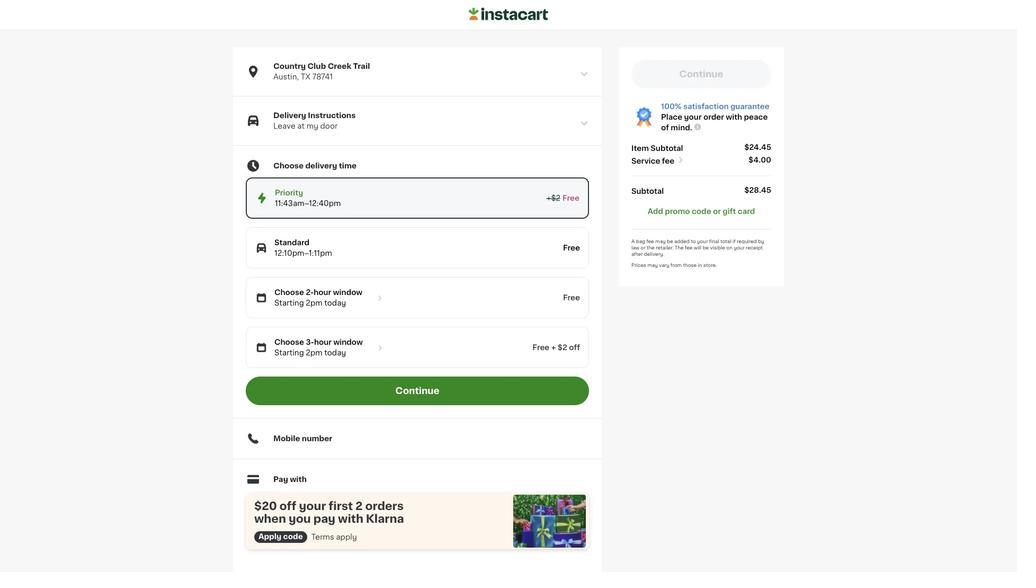 Task type: describe. For each thing, give the bounding box(es) containing it.
club
[[308, 63, 326, 70]]

priority 11:43am–12:40pm
[[275, 189, 341, 207]]

place
[[662, 113, 683, 121]]

mobile number
[[274, 435, 333, 443]]

choose 2-hour window starting 2pm today
[[275, 289, 363, 307]]

those
[[684, 263, 697, 268]]

0 vertical spatial fee
[[663, 157, 675, 165]]

2
[[356, 501, 363, 512]]

delivery
[[274, 112, 306, 119]]

your inside '$20 off your first 2 orders when you pay with klarna'
[[299, 501, 326, 512]]

pay
[[314, 513, 336, 525]]

continue
[[396, 387, 440, 396]]

your down if
[[734, 245, 745, 250]]

the
[[675, 245, 684, 250]]

receipt
[[746, 245, 763, 250]]

3-
[[306, 339, 314, 346]]

$4.00
[[749, 156, 772, 164]]

add promo code or gift card
[[648, 208, 756, 215]]

prices may vary from those in store.
[[632, 263, 717, 268]]

$20 off your first 2 orders when you pay with klarna
[[254, 501, 404, 525]]

country
[[274, 63, 306, 70]]

a bag fee may be added to your final total if required by law or the retailer. the fee will be visible on your receipt after delivery.
[[632, 239, 765, 257]]

delivery
[[306, 162, 337, 170]]

tx
[[301, 73, 311, 81]]

standard 12:10pm–1:11pm
[[275, 239, 332, 257]]

choose for choose 2-hour window starting 2pm today
[[275, 289, 304, 296]]

+
[[552, 344, 556, 351]]

1 vertical spatial code
[[283, 533, 303, 541]]

klarna
[[366, 513, 404, 525]]

priority
[[275, 189, 303, 197]]

leave
[[274, 122, 296, 130]]

law
[[632, 245, 640, 250]]

today for 3-
[[325, 349, 346, 357]]

vary
[[660, 263, 670, 268]]

2pm for 3-
[[306, 349, 323, 357]]

add
[[648, 208, 664, 215]]

guarantee
[[731, 103, 770, 110]]

may inside a bag fee may be added to your final total if required by law or the retailer. the fee will be visible on your receipt after delivery.
[[656, 239, 666, 244]]

0 vertical spatial subtotal
[[651, 144, 684, 152]]

1 vertical spatial subtotal
[[632, 187, 664, 195]]

trail
[[353, 63, 370, 70]]

free + $2 off
[[533, 344, 580, 351]]

item
[[632, 144, 649, 152]]

when
[[254, 513, 286, 525]]

78741
[[313, 73, 333, 81]]

+$2 free
[[547, 195, 580, 202]]

apply code
[[259, 533, 303, 541]]

country club creek trail austin, tx 78741
[[274, 63, 370, 81]]

my
[[307, 122, 319, 130]]

your up the will
[[698, 239, 708, 244]]

terms
[[312, 534, 334, 541]]

promo
[[665, 208, 690, 215]]

gift
[[723, 208, 737, 215]]

+$2
[[547, 195, 561, 202]]

or inside button
[[714, 208, 721, 215]]

added
[[675, 239, 690, 244]]

card
[[738, 208, 756, 215]]

satisfaction
[[684, 103, 729, 110]]

terms apply
[[312, 534, 357, 541]]

choose for choose 3-hour window starting 2pm today
[[275, 339, 304, 346]]

prices
[[632, 263, 647, 268]]

standard
[[275, 239, 310, 247]]

with inside place your order with peace of mind.
[[726, 113, 743, 121]]

free up $2
[[563, 294, 580, 302]]

12:10pm–1:11pm
[[275, 250, 332, 257]]

free right +$2
[[563, 195, 580, 202]]

home image
[[469, 6, 549, 22]]

1 horizontal spatial be
[[703, 245, 709, 250]]

2 horizontal spatial fee
[[685, 245, 693, 250]]

visible
[[711, 245, 726, 250]]

the
[[647, 245, 655, 250]]

apply
[[259, 533, 282, 541]]

free down "+$2 free"
[[563, 244, 580, 252]]

add promo code or gift card button
[[648, 206, 756, 217]]

window for choose 2-hour window starting 2pm today
[[333, 289, 363, 296]]

on
[[727, 245, 733, 250]]

pay with
[[274, 476, 307, 483]]

delivery.
[[645, 252, 665, 257]]

after
[[632, 252, 643, 257]]



Task type: locate. For each thing, give the bounding box(es) containing it.
be up retailer.
[[667, 239, 674, 244]]

2 vertical spatial with
[[338, 513, 364, 525]]

choose 3-hour window starting 2pm today
[[275, 339, 363, 357]]

store.
[[704, 263, 717, 268]]

100% satisfaction guarantee
[[662, 103, 770, 110]]

starting
[[275, 300, 304, 307], [275, 349, 304, 357]]

fee up the
[[647, 239, 655, 244]]

1 horizontal spatial fee
[[663, 157, 675, 165]]

0 vertical spatial choose
[[274, 162, 304, 170]]

to
[[691, 239, 696, 244]]

2-
[[306, 289, 314, 296]]

off inside '$20 off your first 2 orders when you pay with klarna'
[[280, 501, 297, 512]]

hour for 2-
[[314, 289, 331, 296]]

code down you
[[283, 533, 303, 541]]

1 vertical spatial window
[[334, 339, 363, 346]]

starting for choose 2-hour window starting 2pm today
[[275, 300, 304, 307]]

choose
[[274, 162, 304, 170], [275, 289, 304, 296], [275, 339, 304, 346]]

1 hour from the top
[[314, 289, 331, 296]]

with inside '$20 off your first 2 orders when you pay with klarna'
[[338, 513, 364, 525]]

fee down item subtotal
[[663, 157, 675, 165]]

2 starting from the top
[[275, 349, 304, 357]]

2 2pm from the top
[[306, 349, 323, 357]]

you
[[289, 513, 311, 525]]

be right the will
[[703, 245, 709, 250]]

0 horizontal spatial off
[[280, 501, 297, 512]]

with
[[726, 113, 743, 121], [290, 476, 307, 483], [338, 513, 364, 525]]

code inside button
[[692, 208, 712, 215]]

starting inside choose 2-hour window starting 2pm today
[[275, 300, 304, 307]]

delivery address image
[[580, 69, 589, 79]]

required
[[737, 239, 757, 244]]

with down the 'guarantee'
[[726, 113, 743, 121]]

choose inside choose 2-hour window starting 2pm today
[[275, 289, 304, 296]]

off up you
[[280, 501, 297, 512]]

retailer.
[[656, 245, 674, 250]]

2pm for 2-
[[306, 300, 323, 307]]

starting inside choose 3-hour window starting 2pm today
[[275, 349, 304, 357]]

delivery instructions image
[[580, 119, 589, 128]]

mind.
[[671, 124, 693, 131]]

of
[[662, 124, 670, 131]]

hour for 3-
[[314, 339, 332, 346]]

1 vertical spatial be
[[703, 245, 709, 250]]

window right 2-
[[333, 289, 363, 296]]

choose left 3-
[[275, 339, 304, 346]]

your up pay
[[299, 501, 326, 512]]

1 vertical spatial today
[[325, 349, 346, 357]]

free left +
[[533, 344, 550, 351]]

first
[[329, 501, 353, 512]]

2 vertical spatial fee
[[685, 245, 693, 250]]

apply
[[336, 534, 357, 541]]

$24.45
[[745, 143, 772, 151]]

today inside choose 3-hour window starting 2pm today
[[325, 349, 346, 357]]

or left gift
[[714, 208, 721, 215]]

11:43am–12:40pm
[[275, 200, 341, 207]]

free
[[563, 195, 580, 202], [563, 244, 580, 252], [563, 294, 580, 302], [533, 344, 550, 351]]

1 vertical spatial starting
[[275, 349, 304, 357]]

with down "2"
[[338, 513, 364, 525]]

1 vertical spatial with
[[290, 476, 307, 483]]

1 vertical spatial or
[[641, 245, 646, 250]]

order
[[704, 113, 725, 121]]

1 vertical spatial fee
[[647, 239, 655, 244]]

or inside a bag fee may be added to your final total if required by law or the retailer. the fee will be visible on your receipt after delivery.
[[641, 245, 646, 250]]

2pm
[[306, 300, 323, 307], [306, 349, 323, 357]]

1 vertical spatial hour
[[314, 339, 332, 346]]

or down bag
[[641, 245, 646, 250]]

1 2pm from the top
[[306, 300, 323, 307]]

off right $2
[[569, 344, 580, 351]]

hour down choose 2-hour window starting 2pm today
[[314, 339, 332, 346]]

with right pay
[[290, 476, 307, 483]]

delivery instructions leave at my door
[[274, 112, 356, 130]]

choose up priority
[[274, 162, 304, 170]]

0 vertical spatial starting
[[275, 300, 304, 307]]

your
[[685, 113, 702, 121], [698, 239, 708, 244], [734, 245, 745, 250], [299, 501, 326, 512]]

subtotal up service fee
[[651, 144, 684, 152]]

window inside choose 2-hour window starting 2pm today
[[333, 289, 363, 296]]

peace
[[745, 113, 768, 121]]

0 vertical spatial with
[[726, 113, 743, 121]]

today for 2-
[[325, 300, 346, 307]]

hour inside choose 2-hour window starting 2pm today
[[314, 289, 331, 296]]

hour down 12:10pm–1:11pm
[[314, 289, 331, 296]]

starting for choose 3-hour window starting 2pm today
[[275, 349, 304, 357]]

from
[[671, 263, 682, 268]]

1 vertical spatial choose
[[275, 289, 304, 296]]

1 vertical spatial may
[[648, 263, 658, 268]]

service
[[632, 157, 661, 165]]

choose delivery time
[[274, 162, 357, 170]]

0 vertical spatial be
[[667, 239, 674, 244]]

pay
[[274, 476, 288, 483]]

continue button
[[246, 377, 589, 406]]

will
[[694, 245, 702, 250]]

0 horizontal spatial fee
[[647, 239, 655, 244]]

instructions
[[308, 112, 356, 119]]

0 vertical spatial or
[[714, 208, 721, 215]]

0 vertical spatial today
[[325, 300, 346, 307]]

$20
[[254, 501, 277, 512]]

0 horizontal spatial code
[[283, 533, 303, 541]]

your up more info about 100% satisfaction guarantee image
[[685, 113, 702, 121]]

choose left 2-
[[275, 289, 304, 296]]

item subtotal
[[632, 144, 684, 152]]

more info about 100% satisfaction guarantee image
[[694, 123, 702, 131]]

door
[[320, 122, 338, 130]]

2pm down 2-
[[306, 300, 323, 307]]

0 horizontal spatial or
[[641, 245, 646, 250]]

1 today from the top
[[325, 300, 346, 307]]

today
[[325, 300, 346, 307], [325, 349, 346, 357]]

at
[[298, 122, 305, 130]]

may up retailer.
[[656, 239, 666, 244]]

be
[[667, 239, 674, 244], [703, 245, 709, 250]]

2pm inside choose 2-hour window starting 2pm today
[[306, 300, 323, 307]]

0 vertical spatial code
[[692, 208, 712, 215]]

final
[[710, 239, 720, 244]]

2 horizontal spatial with
[[726, 113, 743, 121]]

in
[[698, 263, 703, 268]]

2 hour from the top
[[314, 339, 332, 346]]

off
[[569, 344, 580, 351], [280, 501, 297, 512]]

0 vertical spatial 2pm
[[306, 300, 323, 307]]

place your order with peace of mind.
[[662, 113, 768, 131]]

may down delivery.
[[648, 263, 658, 268]]

subtotal up add
[[632, 187, 664, 195]]

1 starting from the top
[[275, 300, 304, 307]]

subtotal
[[651, 144, 684, 152], [632, 187, 664, 195]]

1 horizontal spatial off
[[569, 344, 580, 351]]

choose for choose delivery time
[[274, 162, 304, 170]]

1 vertical spatial 2pm
[[306, 349, 323, 357]]

code
[[692, 208, 712, 215], [283, 533, 303, 541]]

your inside place your order with peace of mind.
[[685, 113, 702, 121]]

or
[[714, 208, 721, 215], [641, 245, 646, 250]]

creek
[[328, 63, 352, 70]]

fee
[[663, 157, 675, 165], [647, 239, 655, 244], [685, 245, 693, 250]]

hour
[[314, 289, 331, 296], [314, 339, 332, 346]]

0 horizontal spatial be
[[667, 239, 674, 244]]

0 vertical spatial hour
[[314, 289, 331, 296]]

2pm down 3-
[[306, 349, 323, 357]]

window right 3-
[[334, 339, 363, 346]]

window
[[333, 289, 363, 296], [334, 339, 363, 346]]

$2
[[558, 344, 568, 351]]

may
[[656, 239, 666, 244], [648, 263, 658, 268]]

if
[[733, 239, 736, 244]]

2 vertical spatial choose
[[275, 339, 304, 346]]

$28.45
[[745, 186, 772, 194]]

0 vertical spatial window
[[333, 289, 363, 296]]

0 vertical spatial off
[[569, 344, 580, 351]]

by
[[759, 239, 765, 244]]

window inside choose 3-hour window starting 2pm today
[[334, 339, 363, 346]]

1 horizontal spatial with
[[338, 513, 364, 525]]

austin,
[[274, 73, 299, 81]]

total
[[721, 239, 732, 244]]

mobile
[[274, 435, 300, 443]]

number
[[302, 435, 333, 443]]

service fee
[[632, 157, 675, 165]]

2pm inside choose 3-hour window starting 2pm today
[[306, 349, 323, 357]]

code right promo
[[692, 208, 712, 215]]

choose inside choose 3-hour window starting 2pm today
[[275, 339, 304, 346]]

time
[[339, 162, 357, 170]]

1 horizontal spatial code
[[692, 208, 712, 215]]

2 today from the top
[[325, 349, 346, 357]]

today inside choose 2-hour window starting 2pm today
[[325, 300, 346, 307]]

hour inside choose 3-hour window starting 2pm today
[[314, 339, 332, 346]]

orders
[[365, 501, 404, 512]]

0 horizontal spatial with
[[290, 476, 307, 483]]

fee down the to
[[685, 245, 693, 250]]

0 vertical spatial may
[[656, 239, 666, 244]]

window for choose 3-hour window starting 2pm today
[[334, 339, 363, 346]]

bag
[[636, 239, 646, 244]]

1 vertical spatial off
[[280, 501, 297, 512]]

1 horizontal spatial or
[[714, 208, 721, 215]]

a
[[632, 239, 635, 244]]



Task type: vqa. For each thing, say whether or not it's contained in the screenshot.
retailer.
yes



